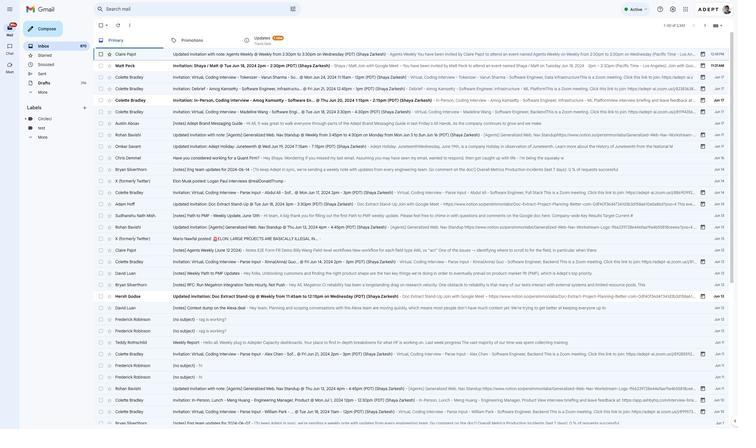 Task type: locate. For each thing, give the bounding box(es) containing it.
calendar event image
[[700, 74, 706, 80], [700, 86, 706, 92], [700, 109, 706, 115], [700, 132, 706, 138], [700, 190, 706, 196], [700, 201, 706, 207], [700, 224, 706, 230]]

support image
[[657, 6, 664, 13]]

5 calendar event image from the top
[[700, 294, 706, 299]]

calendar event image
[[700, 63, 706, 69], [700, 98, 706, 103], [700, 144, 706, 149], [700, 259, 706, 265], [700, 294, 706, 299]]

8 row from the top
[[93, 129, 729, 141]]

1 row from the top
[[93, 48, 729, 60]]

6 row from the top
[[93, 106, 729, 118]]

row
[[93, 48, 729, 60], [93, 60, 729, 72], [93, 72, 729, 83], [93, 83, 729, 95], [93, 95, 729, 106], [93, 106, 729, 118], [93, 118, 729, 129], [93, 129, 729, 141], [93, 141, 729, 152], [93, 152, 729, 164], [93, 164, 729, 175], [93, 175, 729, 187], [93, 187, 729, 198], [93, 198, 729, 210], [93, 210, 729, 222], [93, 222, 729, 233], [93, 233, 729, 245], [93, 245, 729, 256], [93, 256, 729, 268], [93, 268, 729, 279], [93, 279, 729, 291], [93, 291, 729, 302], [93, 302, 729, 314], [93, 314, 729, 325], [93, 325, 729, 337], [93, 337, 729, 348], [93, 348, 729, 360], [93, 360, 729, 372], [93, 372, 729, 383], [93, 383, 729, 395], [93, 395, 729, 406], [93, 406, 729, 418], [93, 418, 729, 429]]

28 row from the top
[[93, 360, 729, 372]]

tab list
[[93, 32, 729, 48]]

2 calendar event image from the top
[[700, 86, 706, 92]]

toolbar
[[681, 51, 728, 57]]

select input tool image
[[720, 23, 723, 28]]

22 row from the top
[[93, 291, 729, 302]]

13 row from the top
[[93, 187, 729, 198]]

27 row from the top
[[93, 348, 729, 360]]

2 calendar event image from the top
[[700, 98, 706, 103]]

29 row from the top
[[93, 372, 729, 383]]

heading
[[0, 33, 20, 38], [0, 51, 20, 56], [0, 70, 20, 74], [27, 105, 82, 111]]

Search mail text field
[[106, 6, 273, 12]]

main content
[[93, 32, 729, 429]]

19 row from the top
[[93, 256, 729, 268]]

4 row from the top
[[93, 83, 729, 95]]

None checkbox
[[98, 63, 104, 69], [98, 86, 104, 92], [98, 109, 104, 115], [98, 121, 104, 126], [98, 132, 104, 138], [98, 144, 104, 149], [98, 155, 104, 161], [98, 190, 104, 196], [98, 224, 104, 230], [98, 248, 104, 253], [98, 282, 104, 288], [98, 294, 104, 299], [98, 305, 104, 311], [98, 351, 104, 357], [98, 374, 104, 380], [98, 386, 104, 392], [98, 421, 104, 426], [98, 63, 104, 69], [98, 86, 104, 92], [98, 109, 104, 115], [98, 121, 104, 126], [98, 132, 104, 138], [98, 144, 104, 149], [98, 155, 104, 161], [98, 190, 104, 196], [98, 224, 104, 230], [98, 248, 104, 253], [98, 282, 104, 288], [98, 294, 104, 299], [98, 305, 104, 311], [98, 351, 104, 357], [98, 374, 104, 380], [98, 386, 104, 392], [98, 421, 104, 426]]

23 row from the top
[[93, 302, 729, 314]]

7 row from the top
[[93, 118, 729, 129]]

1 calendar event image from the top
[[700, 74, 706, 80]]

3 calendar event image from the top
[[700, 109, 706, 115]]

promotions tab
[[166, 32, 239, 48]]

None checkbox
[[98, 23, 104, 28], [98, 51, 104, 57], [98, 74, 104, 80], [98, 98, 104, 103], [98, 167, 104, 173], [98, 178, 104, 184], [98, 201, 104, 207], [98, 213, 104, 219], [98, 236, 104, 242], [98, 259, 104, 265], [98, 271, 104, 276], [98, 317, 104, 323], [98, 328, 104, 334], [98, 340, 104, 346], [98, 363, 104, 369], [98, 398, 104, 403], [98, 409, 104, 415], [98, 23, 104, 28], [98, 51, 104, 57], [98, 74, 104, 80], [98, 98, 104, 103], [98, 167, 104, 173], [98, 178, 104, 184], [98, 201, 104, 207], [98, 213, 104, 219], [98, 236, 104, 242], [98, 259, 104, 265], [98, 271, 104, 276], [98, 317, 104, 323], [98, 328, 104, 334], [98, 340, 104, 346], [98, 363, 104, 369], [98, 398, 104, 403], [98, 409, 104, 415]]

32 row from the top
[[93, 406, 729, 418]]

14 row from the top
[[93, 198, 729, 210]]

navigation
[[0, 18, 20, 429]]

2 row from the top
[[93, 60, 729, 72]]

primary tab
[[93, 32, 166, 48]]

11 row from the top
[[93, 164, 729, 175]]

advanced search options image
[[287, 3, 299, 15]]



Task type: vqa. For each thing, say whether or not it's contained in the screenshot.
Create a new filter 'link'
no



Task type: describe. For each thing, give the bounding box(es) containing it.
updates, one new message, tab
[[239, 32, 312, 48]]

26 row from the top
[[93, 337, 729, 348]]

older image
[[703, 23, 708, 28]]

15 row from the top
[[93, 210, 729, 222]]

3 row from the top
[[93, 72, 729, 83]]

gmail image
[[26, 3, 57, 15]]

18 row from the top
[[93, 245, 729, 256]]

1 calendar event image from the top
[[700, 63, 706, 69]]

24 row from the top
[[93, 314, 729, 325]]

3 calendar event image from the top
[[700, 144, 706, 149]]

20 row from the top
[[93, 268, 729, 279]]

17 row from the top
[[93, 233, 729, 245]]

refresh image
[[115, 23, 121, 28]]

Search mail search field
[[93, 2, 301, 16]]

4 calendar event image from the top
[[700, 259, 706, 265]]

5 calendar event image from the top
[[700, 190, 706, 196]]

search mail image
[[95, 4, 106, 14]]

4 calendar event image from the top
[[700, 132, 706, 138]]

7 calendar event image from the top
[[700, 224, 706, 230]]

🚨 image
[[213, 237, 218, 242]]

9 row from the top
[[93, 141, 729, 152]]

5 row from the top
[[93, 95, 729, 106]]

16 row from the top
[[93, 222, 729, 233]]

main menu image
[[6, 6, 13, 13]]

settings image
[[670, 6, 677, 13]]

6 calendar event image from the top
[[700, 201, 706, 207]]

12 row from the top
[[93, 175, 729, 187]]

more email options image
[[127, 23, 133, 28]]

25 row from the top
[[93, 325, 729, 337]]

21 row from the top
[[93, 279, 729, 291]]

31 row from the top
[[93, 395, 729, 406]]

10 row from the top
[[93, 152, 729, 164]]

30 row from the top
[[93, 383, 729, 395]]

33 row from the top
[[93, 418, 729, 429]]



